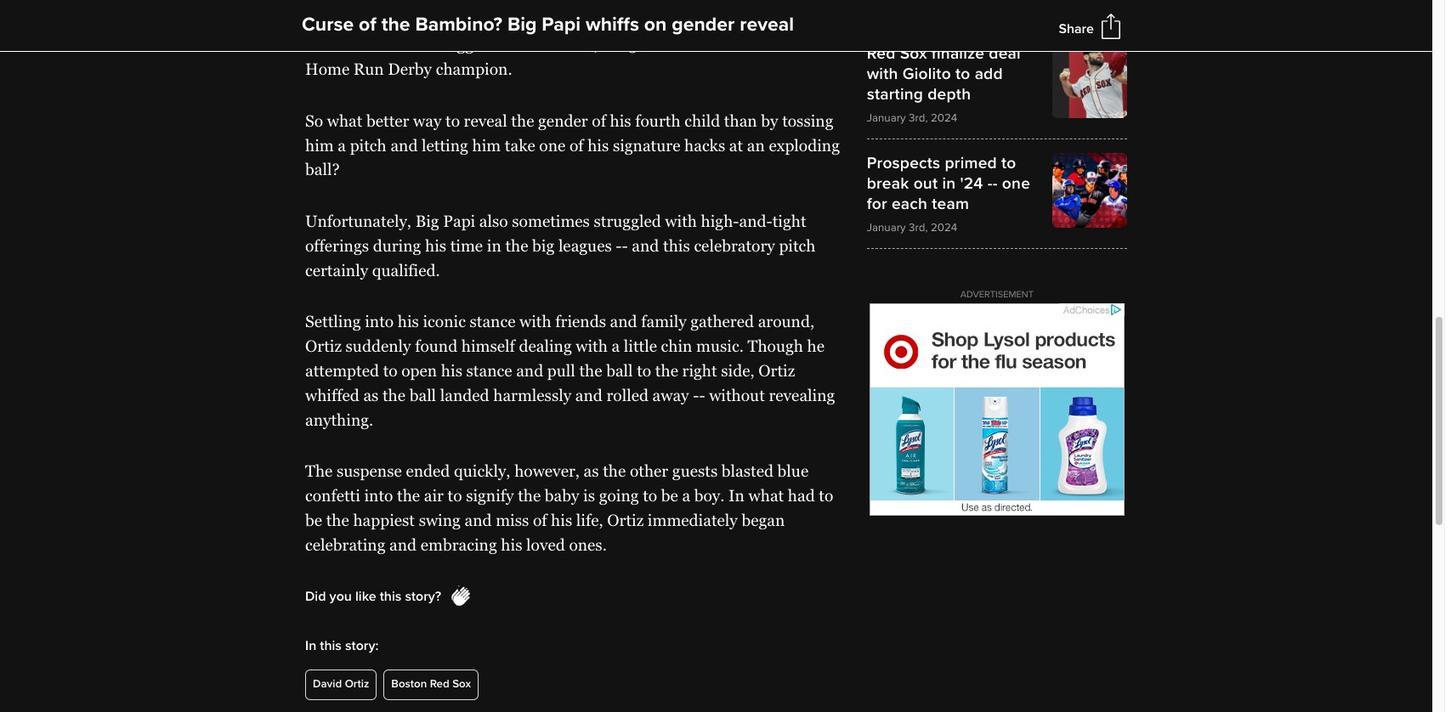 Task type: describe. For each thing, give the bounding box(es) containing it.
and up little
[[610, 312, 637, 331]]

1 horizontal spatial ball
[[606, 361, 633, 380]]

family
[[641, 312, 687, 331]]

began
[[742, 511, 785, 530]]

on
[[644, 13, 667, 37]]

to inside red sox finalize deal with giolito to add starting depth january 3rd, 2024
[[956, 63, 971, 84]]

add
[[975, 63, 1003, 84]]

1 horizontal spatial be
[[661, 487, 678, 505]]

with inside red sox finalize deal with giolito to add starting depth january 3rd, 2024
[[867, 63, 898, 84]]

for
[[867, 193, 888, 214]]

fame
[[517, 10, 557, 29]]

air
[[424, 487, 444, 505]]

miss
[[496, 511, 529, 530]]

deal
[[989, 43, 1021, 63]]

to right had
[[819, 487, 834, 505]]

the down confetti
[[326, 511, 349, 530]]

boston
[[391, 677, 427, 691]]

and down happiest
[[389, 536, 417, 554]]

without
[[709, 386, 765, 405]]

0 horizontal spatial this
[[320, 637, 342, 654]]

team
[[932, 193, 969, 214]]

sox inside red sox finalize deal with giolito to add starting depth january 3rd, 2024
[[900, 43, 927, 63]]

home
[[305, 10, 346, 29]]

primed
[[945, 153, 997, 173]]

ones.
[[569, 536, 607, 554]]

david ortiz
[[313, 677, 369, 691]]

reveal inside 'so what better way to reveal the gender of his fourth child than by tossing him a pitch and letting him take one of his signature hacks at an exploding ball?'
[[464, 111, 507, 130]]

2013
[[602, 35, 638, 54]]

pull
[[547, 361, 575, 380]]

a inside "the suspense ended quickly, however, as the other guests blasted blue confetti into the air to signify the baby is going to be a boy. in what had to be the happiest swing and miss of his life, ortiz immediately began celebrating and embracing his loved ones."
[[682, 487, 691, 505]]

swing
[[419, 511, 461, 530]]

his up signature
[[610, 111, 631, 130]]

happiest
[[353, 511, 415, 530]]

signature
[[613, 136, 681, 154]]

world
[[641, 35, 687, 54]]

his left iconic
[[398, 312, 419, 331]]

an
[[747, 136, 765, 154]]

1 vertical spatial ball
[[410, 386, 436, 405]]

blue
[[778, 462, 809, 481]]

his left signature
[[588, 136, 609, 154]]

and inside crushed 541 home runs during his hall of fame career. he was also a 10-time all-star, seven-time silver slugger award winner, 2013 world series mvp and 2010 home run derby champion.
[[778, 35, 805, 54]]

suspense
[[337, 462, 402, 481]]

ortiz inside "the suspense ended quickly, however, as the other guests blasted blue confetti into the air to signify the baby is going to be a boy. in what had to be the happiest swing and miss of his life, ortiz immediately began celebrating and embracing his loved ones."
[[607, 511, 644, 530]]

crushed
[[726, 0, 783, 5]]

also inside unfortunately, big papi also sometimes struggled with high-and-tight offerings during his time in the big leagues -- and this celebratory pitch certainly qualified.
[[479, 212, 508, 230]]

0 vertical spatial reveal
[[740, 13, 794, 37]]

1 horizontal spatial big
[[508, 13, 537, 37]]

and inside 'so what better way to reveal the gender of his fourth child than by tossing him a pitch and letting him take one of his signature hacks at an exploding ball?'
[[391, 136, 418, 154]]

the up miss
[[518, 487, 541, 505]]

january inside red sox finalize deal with giolito to add starting depth january 3rd, 2024
[[867, 111, 906, 125]]

the right pull
[[579, 361, 602, 380]]

exploding
[[769, 136, 840, 154]]

prospects
[[867, 153, 941, 173]]

slugger
[[434, 35, 488, 54]]

he
[[807, 337, 825, 356]]

0 vertical spatial gender
[[672, 13, 735, 37]]

though
[[748, 337, 803, 356]]

his inside unfortunately, big papi also sometimes struggled with high-and-tight offerings during his time in the big leagues -- and this celebratory pitch certainly qualified.
[[425, 236, 446, 255]]

a inside crushed 541 home runs during his hall of fame career. he was also a 10-time all-star, seven-time silver slugger award winner, 2013 world series mvp and 2010 home run derby champion.
[[703, 10, 711, 29]]

hacks
[[684, 136, 725, 154]]

'24
[[960, 173, 983, 193]]

his inside crushed 541 home runs during his hall of fame career. he was also a 10-time all-star, seven-time silver slugger award winner, 2013 world series mvp and 2010 home run derby champion.
[[439, 10, 460, 29]]

in inside "the suspense ended quickly, however, as the other guests blasted blue confetti into the air to signify the baby is going to be a boy. in what had to be the happiest swing and miss of his life, ortiz immediately began celebrating and embracing his loved ones."
[[729, 487, 745, 505]]

the down open
[[383, 386, 406, 405]]

0 horizontal spatial be
[[305, 511, 322, 530]]

silver
[[389, 35, 430, 54]]

unfortunately, big papi also sometimes struggled with high-and-tight offerings during his time in the big leagues -- and this celebratory pitch certainly qualified.
[[305, 212, 816, 279]]

pitch inside 'so what better way to reveal the gender of his fourth child than by tossing him a pitch and letting him take one of his signature hacks at an exploding ball?'
[[350, 136, 387, 154]]

david ortiz link
[[305, 670, 377, 700]]

leagues
[[559, 236, 612, 255]]

of right curse
[[359, 13, 376, 37]]

qualified.
[[372, 261, 440, 279]]

what inside "the suspense ended quickly, however, as the other guests blasted blue confetti into the air to signify the baby is going to be a boy. in what had to be the happiest swing and miss of his life, ortiz immediately began celebrating and embracing his loved ones."
[[749, 487, 784, 505]]

all-
[[775, 10, 801, 29]]

of left fourth
[[592, 111, 606, 130]]

1 vertical spatial stance
[[466, 361, 512, 380]]

he
[[614, 10, 635, 29]]

during inside crushed 541 home runs during his hall of fame career. he was also a 10-time all-star, seven-time silver slugger award winner, 2013 world series mvp and 2010 home run derby champion.
[[386, 10, 435, 29]]

2024 inside prospects primed to break out in '24 -- one for each team january 3rd, 2024
[[931, 221, 958, 234]]

around,
[[758, 312, 815, 331]]

his down miss
[[501, 536, 522, 554]]

revealing
[[769, 386, 835, 405]]

settling into his iconic stance with friends and family gathered around, ortiz suddenly found himself dealing with a little chin music. though he attempted to open his stance and pull the ball to the right side, ortiz whiffed as the ball landed harmlessly and rolled away -- without revealing anything.
[[305, 312, 835, 429]]

series
[[691, 35, 734, 54]]

big inside unfortunately, big papi also sometimes struggled with high-and-tight offerings during his time in the big leagues -- and this celebratory pitch certainly qualified.
[[415, 212, 439, 230]]

1 horizontal spatial papi
[[542, 13, 581, 37]]

right
[[682, 361, 717, 380]]

of inside "the suspense ended quickly, however, as the other guests blasted blue confetti into the air to signify the baby is going to be a boy. in what had to be the happiest swing and miss of his life, ortiz immediately began celebrating and embracing his loved ones."
[[533, 511, 547, 530]]

celebratory
[[694, 236, 775, 255]]

share
[[1059, 20, 1094, 37]]

to down little
[[637, 361, 651, 380]]

you
[[330, 588, 352, 605]]

is
[[583, 487, 595, 505]]

time inside unfortunately, big papi also sometimes struggled with high-and-tight offerings during his time in the big leagues -- and this celebratory pitch certainly qualified.
[[450, 236, 483, 255]]

his down 'baby'
[[551, 511, 572, 530]]

with inside unfortunately, big papi also sometimes struggled with high-and-tight offerings during his time in the big leagues -- and this celebratory pitch certainly qualified.
[[665, 212, 697, 230]]

home
[[305, 59, 350, 78]]

a inside 'so what better way to reveal the gender of his fourth child than by tossing him a pitch and letting him take one of his signature hacks at an exploding ball?'
[[338, 136, 346, 154]]

runs
[[350, 10, 383, 29]]

was
[[639, 10, 667, 29]]

guests
[[672, 462, 718, 481]]

the up going on the left bottom
[[603, 462, 626, 481]]

music.
[[696, 337, 744, 356]]

tight
[[773, 212, 807, 230]]

struggled
[[594, 212, 661, 230]]

whiffs
[[586, 13, 639, 37]]

chin
[[661, 337, 693, 356]]

the suspense ended quickly, however, as the other guests blasted blue confetti into the air to signify the baby is going to be a boy. in what had to be the happiest swing and miss of his life, ortiz immediately began celebrating and embracing his loved ones.
[[305, 462, 834, 554]]

the up away
[[655, 361, 678, 380]]

take
[[505, 136, 535, 154]]

little
[[624, 337, 657, 356]]

high-
[[701, 212, 739, 230]]

2010
[[809, 35, 846, 54]]

dealing
[[519, 337, 572, 356]]

2 him from the left
[[472, 136, 501, 154]]

suddenly
[[346, 337, 411, 356]]

harmlessly
[[493, 386, 572, 405]]

signify
[[466, 487, 514, 505]]

this inside unfortunately, big papi also sometimes struggled with high-and-tight offerings during his time in the big leagues -- and this celebratory pitch certainly qualified.
[[663, 236, 690, 255]]

story:
[[345, 637, 379, 654]]

mvp
[[738, 35, 774, 54]]

way
[[413, 111, 442, 130]]

and down 'signify'
[[465, 511, 492, 530]]

and up harmlessly
[[516, 361, 543, 380]]

in inside unfortunately, big papi also sometimes struggled with high-and-tight offerings during his time in the big leagues -- and this celebratory pitch certainly qualified.
[[487, 236, 501, 255]]

quickly,
[[454, 462, 511, 481]]

red inside boston red sox "link"
[[430, 677, 450, 691]]

the
[[305, 462, 333, 481]]



Task type: locate. For each thing, give the bounding box(es) containing it.
1 horizontal spatial red
[[867, 43, 896, 63]]

star,
[[801, 10, 836, 29]]

during
[[386, 10, 435, 29], [373, 236, 421, 255]]

this right like
[[380, 588, 402, 605]]

pitch
[[350, 136, 387, 154], [779, 236, 816, 255]]

3rd, inside prospects primed to break out in '24 -- one for each team january 3rd, 2024
[[909, 221, 928, 234]]

ended
[[406, 462, 450, 481]]

0 horizontal spatial time
[[352, 35, 385, 54]]

sox
[[900, 43, 927, 63], [452, 677, 471, 691]]

during up qualified.
[[373, 236, 421, 255]]

red inside red sox finalize deal with giolito to add starting depth january 3rd, 2024
[[867, 43, 896, 63]]

one inside prospects primed to break out in '24 -- one for each team january 3rd, 2024
[[1002, 173, 1031, 193]]

boy.
[[694, 487, 725, 505]]

2 horizontal spatial this
[[663, 236, 690, 255]]

sometimes
[[512, 212, 590, 230]]

in
[[942, 173, 956, 193], [487, 236, 501, 255]]

1 vertical spatial big
[[415, 212, 439, 230]]

anything.
[[305, 410, 373, 429]]

tossing
[[782, 111, 834, 130]]

2 2024 from the top
[[931, 221, 958, 234]]

iconic
[[423, 312, 466, 331]]

letting
[[422, 136, 468, 154]]

and down struggled
[[632, 236, 659, 255]]

also inside crushed 541 home runs during his hall of fame career. he was also a 10-time all-star, seven-time silver slugger award winner, 2013 world series mvp and 2010 home run derby champion.
[[670, 10, 699, 29]]

run
[[354, 59, 384, 78]]

1 vertical spatial sox
[[452, 677, 471, 691]]

in left big
[[487, 236, 501, 255]]

big
[[508, 13, 537, 37], [415, 212, 439, 230]]

gender down winner, on the top
[[538, 111, 588, 130]]

0 vertical spatial in
[[729, 487, 745, 505]]

and
[[778, 35, 805, 54], [391, 136, 418, 154], [632, 236, 659, 255], [610, 312, 637, 331], [516, 361, 543, 380], [575, 386, 603, 405], [465, 511, 492, 530], [389, 536, 417, 554]]

papi inside unfortunately, big papi also sometimes struggled with high-and-tight offerings during his time in the big leagues -- and this celebratory pitch certainly qualified.
[[443, 212, 476, 230]]

one right '24
[[1002, 173, 1031, 193]]

0 vertical spatial january
[[867, 111, 906, 125]]

red up starting
[[867, 43, 896, 63]]

1 vertical spatial in
[[487, 236, 501, 255]]

3rd, inside red sox finalize deal with giolito to add starting depth january 3rd, 2024
[[909, 111, 928, 125]]

rolled
[[607, 386, 649, 405]]

settling
[[305, 312, 361, 331]]

gender
[[672, 13, 735, 37], [538, 111, 588, 130]]

pitch down better
[[350, 136, 387, 154]]

one right 'take'
[[539, 136, 566, 154]]

-
[[988, 173, 993, 193], [993, 173, 998, 193], [616, 236, 622, 255], [622, 236, 628, 255], [693, 386, 699, 405], [699, 386, 705, 405]]

0 vertical spatial ball
[[606, 361, 633, 380]]

1 horizontal spatial also
[[670, 10, 699, 29]]

1 vertical spatial gender
[[538, 111, 588, 130]]

january down starting
[[867, 111, 906, 125]]

also right on
[[670, 10, 699, 29]]

0 vertical spatial 2024
[[931, 111, 958, 125]]

january
[[867, 111, 906, 125], [867, 221, 906, 234]]

1 horizontal spatial reveal
[[740, 13, 794, 37]]

also left 'sometimes'
[[479, 212, 508, 230]]

red sox finalize deal with giolito to add starting depth element
[[867, 43, 1127, 125]]

0 vertical spatial big
[[508, 13, 537, 37]]

2024
[[931, 111, 958, 125], [931, 221, 958, 234]]

gender inside 'so what better way to reveal the gender of his fourth child than by tossing him a pitch and letting him take one of his signature hacks at an exploding ball?'
[[538, 111, 588, 130]]

advertisement region
[[870, 303, 1125, 516]]

each
[[892, 193, 928, 214]]

0 horizontal spatial sox
[[452, 677, 471, 691]]

of inside crushed 541 home runs during his hall of fame career. he was also a 10-time all-star, seven-time silver slugger award winner, 2013 world series mvp and 2010 home run derby champion.
[[499, 10, 513, 29]]

loved
[[526, 536, 565, 554]]

so
[[305, 111, 323, 130]]

the left big
[[505, 236, 528, 255]]

stance down himself
[[466, 361, 512, 380]]

him up ball?
[[305, 136, 334, 154]]

also
[[670, 10, 699, 29], [479, 212, 508, 230]]

as inside settling into his iconic stance with friends and family gathered around, ortiz suddenly found himself dealing with a little chin music. though he attempted to open his stance and pull the ball to the right side, ortiz whiffed as the ball landed harmlessly and rolled away -- without revealing anything.
[[363, 386, 379, 405]]

better
[[366, 111, 409, 130]]

2024 down "depth" in the top of the page
[[931, 111, 958, 125]]

life,
[[576, 511, 603, 530]]

0 horizontal spatial as
[[363, 386, 379, 405]]

what up began
[[749, 487, 784, 505]]

in up david at the bottom
[[305, 637, 316, 654]]

1 vertical spatial 3rd,
[[909, 221, 928, 234]]

like
[[355, 588, 376, 605]]

into inside "the suspense ended quickly, however, as the other guests blasted blue confetti into the air to signify the baby is going to be a boy. in what had to be the happiest swing and miss of his life, ortiz immediately began celebrating and embracing his loved ones."
[[364, 487, 393, 505]]

pitch down tight
[[779, 236, 816, 255]]

2 3rd, from the top
[[909, 221, 928, 234]]

confetti
[[305, 487, 360, 505]]

this left celebratory
[[663, 236, 690, 255]]

1 vertical spatial papi
[[443, 212, 476, 230]]

sox right boston
[[452, 677, 471, 691]]

0 horizontal spatial also
[[479, 212, 508, 230]]

with left high- on the top
[[665, 212, 697, 230]]

1 vertical spatial one
[[1002, 173, 1031, 193]]

be down other
[[661, 487, 678, 505]]

0 vertical spatial as
[[363, 386, 379, 405]]

red right boston
[[430, 677, 450, 691]]

share button
[[1059, 20, 1094, 37]]

0 horizontal spatial gender
[[538, 111, 588, 130]]

to right primed at the top of page
[[1002, 153, 1017, 173]]

story?
[[405, 588, 441, 605]]

and down all-
[[778, 35, 805, 54]]

curse
[[302, 13, 354, 37]]

0 vertical spatial papi
[[542, 13, 581, 37]]

david
[[313, 677, 342, 691]]

ball down open
[[410, 386, 436, 405]]

this left 'story:'
[[320, 637, 342, 654]]

1 horizontal spatial sox
[[900, 43, 927, 63]]

0 vertical spatial be
[[661, 487, 678, 505]]

as inside "the suspense ended quickly, however, as the other guests blasted blue confetti into the air to signify the baby is going to be a boy. in what had to be the happiest swing and miss of his life, ortiz immediately began celebrating and embracing his loved ones."
[[584, 462, 599, 481]]

his up slugger
[[439, 10, 460, 29]]

0 horizontal spatial what
[[327, 111, 363, 130]]

himself
[[462, 337, 515, 356]]

1 horizontal spatial one
[[1002, 173, 1031, 193]]

the inside unfortunately, big papi also sometimes struggled with high-and-tight offerings during his time in the big leagues -- and this celebratory pitch certainly qualified.
[[505, 236, 528, 255]]

depth
[[928, 84, 971, 104]]

baby
[[545, 487, 579, 505]]

and down better
[[391, 136, 418, 154]]

1 vertical spatial also
[[479, 212, 508, 230]]

to left the 'add'
[[956, 63, 971, 84]]

child
[[685, 111, 720, 130]]

sox left finalize
[[900, 43, 927, 63]]

1 horizontal spatial pitch
[[779, 236, 816, 255]]

0 vertical spatial red
[[867, 43, 896, 63]]

red sox finalize deal with giolito to add starting depth january 3rd, 2024
[[867, 43, 1021, 125]]

0 horizontal spatial red
[[430, 677, 450, 691]]

what right so
[[327, 111, 363, 130]]

a left the '10-'
[[703, 10, 711, 29]]

attempted
[[305, 361, 379, 380]]

one inside 'so what better way to reveal the gender of his fourth child than by tossing him a pitch and letting him take one of his signature hacks at an exploding ball?'
[[539, 136, 566, 154]]

3rd, down each
[[909, 221, 928, 234]]

0 horizontal spatial one
[[539, 136, 566, 154]]

ortiz inside 'link'
[[345, 677, 369, 691]]

0 vertical spatial stance
[[470, 312, 516, 331]]

in down blasted
[[729, 487, 745, 505]]

winner,
[[543, 35, 598, 54]]

0 horizontal spatial in
[[487, 236, 501, 255]]

1 horizontal spatial him
[[472, 136, 501, 154]]

1 horizontal spatial time
[[450, 236, 483, 255]]

2 vertical spatial this
[[320, 637, 342, 654]]

with down friends
[[576, 337, 608, 356]]

0 horizontal spatial pitch
[[350, 136, 387, 154]]

the left air
[[397, 487, 420, 505]]

had
[[788, 487, 815, 505]]

0 vertical spatial also
[[670, 10, 699, 29]]

1 horizontal spatial this
[[380, 588, 402, 605]]

0 vertical spatial sox
[[900, 43, 927, 63]]

1 january from the top
[[867, 111, 906, 125]]

his
[[439, 10, 460, 29], [610, 111, 631, 130], [588, 136, 609, 154], [425, 236, 446, 255], [398, 312, 419, 331], [441, 361, 462, 380], [551, 511, 572, 530], [501, 536, 522, 554]]

1 vertical spatial reveal
[[464, 111, 507, 130]]

the up derby
[[381, 13, 410, 37]]

0 vertical spatial into
[[365, 312, 394, 331]]

0 horizontal spatial reveal
[[464, 111, 507, 130]]

to right air
[[448, 487, 462, 505]]

ortiz down the though
[[759, 361, 795, 380]]

ball up rolled
[[606, 361, 633, 380]]

offerings
[[305, 236, 369, 255]]

award
[[492, 35, 539, 54]]

0 vertical spatial what
[[327, 111, 363, 130]]

1 horizontal spatial in
[[942, 173, 956, 193]]

of up loved
[[533, 511, 547, 530]]

1 vertical spatial as
[[584, 462, 599, 481]]

time up the run
[[352, 35, 385, 54]]

1 vertical spatial what
[[749, 487, 784, 505]]

with
[[867, 63, 898, 84], [665, 212, 697, 230], [520, 312, 552, 331], [576, 337, 608, 356]]

time left big
[[450, 236, 483, 255]]

0 vertical spatial 3rd,
[[909, 111, 928, 125]]

ball?
[[305, 160, 340, 179]]

1 vertical spatial this
[[380, 588, 402, 605]]

3rd,
[[909, 111, 928, 125], [909, 221, 928, 234]]

0 horizontal spatial papi
[[443, 212, 476, 230]]

so what better way to reveal the gender of his fourth child than by tossing him a pitch and letting him take one of his signature hacks at an exploding ball?
[[305, 111, 840, 179]]

stance up himself
[[470, 312, 516, 331]]

1 horizontal spatial in
[[729, 487, 745, 505]]

found
[[415, 337, 458, 356]]

to inside 'so what better way to reveal the gender of his fourth child than by tossing him a pitch and letting him take one of his signature hacks at an exploding ball?'
[[446, 111, 460, 130]]

0 vertical spatial pitch
[[350, 136, 387, 154]]

0 vertical spatial during
[[386, 10, 435, 29]]

break
[[867, 173, 909, 193]]

a left little
[[612, 337, 620, 356]]

boston red sox link
[[384, 670, 479, 700]]

1 2024 from the top
[[931, 111, 958, 125]]

what inside 'so what better way to reveal the gender of his fourth child than by tossing him a pitch and letting him take one of his signature hacks at an exploding ball?'
[[327, 111, 363, 130]]

0 horizontal spatial him
[[305, 136, 334, 154]]

of right 'take'
[[570, 136, 584, 154]]

reveal down crushed at the top right
[[740, 13, 794, 37]]

reveal up 'take'
[[464, 111, 507, 130]]

1 vertical spatial time
[[352, 35, 385, 54]]

and inside unfortunately, big papi also sometimes struggled with high-and-tight offerings during his time in the big leagues -- and this celebratory pitch certainly qualified.
[[632, 236, 659, 255]]

ortiz down going on the left bottom
[[607, 511, 644, 530]]

time down crushed at the top right
[[738, 10, 771, 29]]

0 vertical spatial in
[[942, 173, 956, 193]]

bambino?
[[415, 13, 503, 37]]

0 horizontal spatial big
[[415, 212, 439, 230]]

1 vertical spatial red
[[430, 677, 450, 691]]

in this story:
[[305, 637, 379, 654]]

with up the dealing
[[520, 312, 552, 331]]

0 vertical spatial time
[[738, 10, 771, 29]]

reveal
[[740, 13, 794, 37], [464, 111, 507, 130]]

0 horizontal spatial in
[[305, 637, 316, 654]]

hall
[[464, 10, 495, 29]]

1 3rd, from the top
[[909, 111, 928, 125]]

the inside 'so what better way to reveal the gender of his fourth child than by tossing him a pitch and letting him take one of his signature hacks at an exploding ball?'
[[511, 111, 534, 130]]

2 january from the top
[[867, 221, 906, 234]]

be down confetti
[[305, 511, 322, 530]]

gathered
[[691, 312, 754, 331]]

as up is
[[584, 462, 599, 481]]

1 vertical spatial 2024
[[931, 221, 958, 234]]

big up qualified.
[[415, 212, 439, 230]]

a up ball?
[[338, 136, 346, 154]]

0 vertical spatial this
[[663, 236, 690, 255]]

1 horizontal spatial as
[[584, 462, 599, 481]]

of
[[499, 10, 513, 29], [359, 13, 376, 37], [592, 111, 606, 130], [570, 136, 584, 154], [533, 511, 547, 530]]

ortiz right david at the bottom
[[345, 677, 369, 691]]

landed
[[440, 386, 489, 405]]

1 horizontal spatial gender
[[672, 13, 735, 37]]

in inside prospects primed to break out in '24 -- one for each team january 3rd, 2024
[[942, 173, 956, 193]]

january down for
[[867, 221, 906, 234]]

a left boy.
[[682, 487, 691, 505]]

his up qualified.
[[425, 236, 446, 255]]

10-
[[715, 10, 738, 29]]

2 vertical spatial time
[[450, 236, 483, 255]]

by
[[761, 111, 778, 130]]

as
[[363, 386, 379, 405], [584, 462, 599, 481]]

into up happiest
[[364, 487, 393, 505]]

into up suddenly
[[365, 312, 394, 331]]

1 vertical spatial in
[[305, 637, 316, 654]]

ortiz
[[305, 337, 342, 356], [759, 361, 795, 380], [607, 511, 644, 530], [345, 677, 369, 691]]

to down other
[[643, 487, 657, 505]]

2024 down team
[[931, 221, 958, 234]]

pitch inside unfortunately, big papi also sometimes struggled with high-and-tight offerings during his time in the big leagues -- and this celebratory pitch certainly qualified.
[[779, 236, 816, 255]]

as down attempted
[[363, 386, 379, 405]]

to down suddenly
[[383, 361, 398, 380]]

fourth
[[635, 111, 681, 130]]

0 vertical spatial one
[[539, 136, 566, 154]]

and down pull
[[575, 386, 603, 405]]

during inside unfortunately, big papi also sometimes struggled with high-and-tight offerings during his time in the big leagues -- and this celebratory pitch certainly qualified.
[[373, 236, 421, 255]]

blasted
[[722, 462, 774, 481]]

into inside settling into his iconic stance with friends and family gathered around, ortiz suddenly found himself dealing with a little chin music. though he attempted to open his stance and pull the ball to the right side, ortiz whiffed as the ball landed harmlessly and rolled away -- without revealing anything.
[[365, 312, 394, 331]]

big right hall
[[508, 13, 537, 37]]

a inside settling into his iconic stance with friends and family gathered around, ortiz suddenly found himself dealing with a little chin music. though he attempted to open his stance and pull the ball to the right side, ortiz whiffed as the ball landed harmlessly and rolled away -- without revealing anything.
[[612, 337, 620, 356]]

seven-
[[305, 35, 352, 54]]

2 horizontal spatial time
[[738, 10, 771, 29]]

certainly
[[305, 261, 368, 279]]

1 him from the left
[[305, 136, 334, 154]]

prospects primed to break out in '24 -- one for each team element
[[867, 153, 1127, 234]]

the up 'take'
[[511, 111, 534, 130]]

3rd, down starting
[[909, 111, 928, 125]]

to right 'way'
[[446, 111, 460, 130]]

1 vertical spatial into
[[364, 487, 393, 505]]

to inside prospects primed to break out in '24 -- one for each team january 3rd, 2024
[[1002, 153, 1017, 173]]

during up silver
[[386, 10, 435, 29]]

1 vertical spatial pitch
[[779, 236, 816, 255]]

whiffed
[[305, 386, 359, 405]]

2024 inside red sox finalize deal with giolito to add starting depth january 3rd, 2024
[[931, 111, 958, 125]]

1 vertical spatial january
[[867, 221, 906, 234]]

going
[[599, 487, 639, 505]]

champion.
[[436, 59, 512, 78]]

ortiz down settling
[[305, 337, 342, 356]]

with left 'giolito'
[[867, 63, 898, 84]]

sox inside "link"
[[452, 677, 471, 691]]

1 horizontal spatial what
[[749, 487, 784, 505]]

a
[[703, 10, 711, 29], [338, 136, 346, 154], [612, 337, 620, 356], [682, 487, 691, 505]]

open
[[402, 361, 437, 380]]

1 vertical spatial be
[[305, 511, 322, 530]]

giolito
[[903, 63, 951, 84]]

him left 'take'
[[472, 136, 501, 154]]

0 horizontal spatial ball
[[410, 386, 436, 405]]

1 vertical spatial during
[[373, 236, 421, 255]]

his up landed
[[441, 361, 462, 380]]

gender right on
[[672, 13, 735, 37]]

january inside prospects primed to break out in '24 -- one for each team january 3rd, 2024
[[867, 221, 906, 234]]

embracing
[[421, 536, 497, 554]]

out
[[914, 173, 938, 193]]

of right hall
[[499, 10, 513, 29]]

in left '24
[[942, 173, 956, 193]]



Task type: vqa. For each thing, say whether or not it's contained in the screenshot.
In this story:
yes



